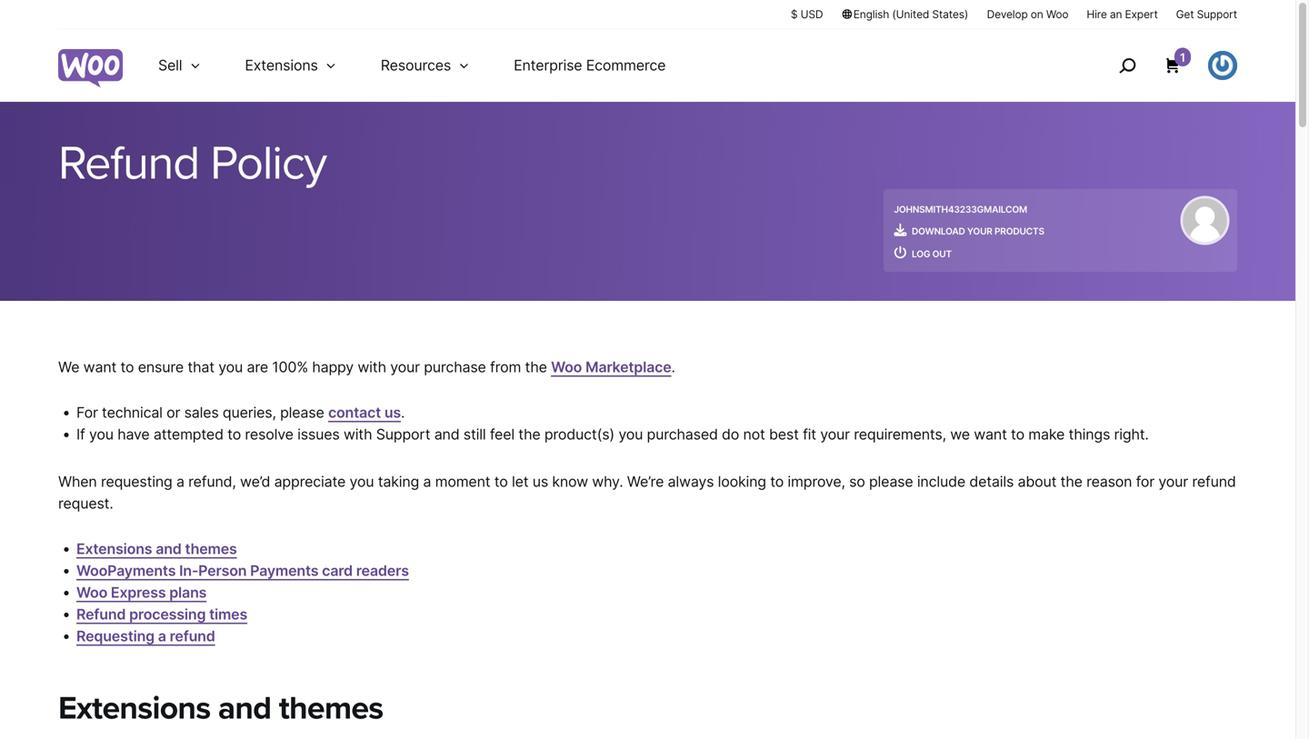 Task type: describe. For each thing, give the bounding box(es) containing it.
or
[[167, 404, 180, 421]]

plans
[[169, 584, 207, 602]]

1
[[1180, 50, 1186, 65]]

your left purchase
[[390, 358, 420, 376]]

develop on woo
[[987, 8, 1069, 21]]

sell button
[[136, 29, 223, 102]]

express
[[111, 584, 166, 602]]

extensions for extensions and themes
[[58, 689, 210, 728]]

100%
[[272, 358, 308, 376]]

you up the we're
[[619, 426, 643, 443]]

expert
[[1125, 8, 1158, 21]]

include
[[917, 473, 966, 491]]

0 vertical spatial woo
[[1046, 8, 1069, 21]]

refund inside "when requesting a refund, we'd appreciate you taking a moment to let us know why. we're always looking to improve, so please include details about the reason for your refund request."
[[1192, 473, 1236, 491]]

hire an expert
[[1087, 8, 1158, 21]]

to left ensure
[[120, 358, 134, 376]]

reason
[[1087, 473, 1132, 491]]

and for extensions and themes woopayments in-person payments card readers woo express plans refund processing times requesting a refund
[[156, 540, 182, 558]]

card
[[322, 562, 353, 580]]

a inside extensions and themes woopayments in-person payments card readers woo express plans refund processing times requesting a refund
[[158, 627, 166, 645]]

get support link
[[1176, 6, 1237, 22]]

so
[[849, 473, 865, 491]]

states)
[[932, 8, 968, 21]]

best
[[769, 426, 799, 443]]

english
[[854, 8, 889, 21]]

things
[[1069, 426, 1110, 443]]

make
[[1029, 426, 1065, 443]]

fit
[[803, 426, 816, 443]]

refund inside extensions and themes woopayments in-person payments card readers woo express plans refund processing times requesting a refund
[[170, 627, 215, 645]]

woo marketplace link
[[551, 358, 671, 376]]

log out link
[[894, 248, 952, 260]]

develop on woo link
[[987, 6, 1069, 22]]

feel
[[490, 426, 515, 443]]

contact us link
[[328, 404, 401, 421]]

we want to ensure that you are 100% happy with your purchase from the woo marketplace .
[[58, 358, 675, 376]]

$ usd button
[[791, 6, 823, 22]]

0 vertical spatial with
[[358, 358, 386, 376]]

to left make
[[1011, 426, 1025, 443]]

times
[[209, 606, 247, 623]]

requesting
[[101, 473, 172, 491]]

you left are
[[218, 358, 243, 376]]

readers
[[356, 562, 409, 580]]

policy
[[210, 135, 326, 192]]

are
[[247, 358, 268, 376]]

woo inside extensions and themes woopayments in-person payments card readers woo express plans refund processing times requesting a refund
[[76, 584, 107, 602]]

we'd
[[240, 473, 270, 491]]

for
[[1136, 473, 1155, 491]]

details
[[970, 473, 1014, 491]]

attempted
[[154, 426, 224, 443]]

out
[[933, 248, 952, 260]]

enterprise ecommerce
[[514, 56, 666, 74]]

us inside for technical or sales queries, please contact us . if you have attempted to resolve issues with support and still feel the product(s) you purchased do not best fit your requirements, we want to make things right.
[[384, 404, 401, 421]]

why.
[[592, 473, 623, 491]]

issues
[[297, 426, 340, 443]]

$ usd
[[791, 8, 823, 21]]

requirements,
[[854, 426, 946, 443]]

we
[[58, 358, 79, 376]]

happy
[[312, 358, 354, 376]]

you inside "when requesting a refund, we'd appreciate you taking a moment to let us know why. we're always looking to improve, so please include details about the reason for your refund request."
[[350, 473, 374, 491]]

from
[[490, 358, 521, 376]]

marketplace
[[586, 358, 671, 376]]

we're
[[627, 473, 664, 491]]

product(s)
[[544, 426, 615, 443]]

processing
[[129, 606, 206, 623]]

moment
[[435, 473, 490, 491]]

$
[[791, 8, 798, 21]]

ensure
[[138, 358, 184, 376]]

when
[[58, 473, 97, 491]]

themes for extensions and themes woopayments in-person payments card readers woo express plans refund processing times requesting a refund
[[185, 540, 237, 558]]

refund inside extensions and themes woopayments in-person payments card readers woo express plans refund processing times requesting a refund
[[76, 606, 126, 623]]

0 vertical spatial .
[[671, 358, 675, 376]]

johnsmith43233gmailcom
[[894, 204, 1027, 215]]

ecommerce
[[586, 56, 666, 74]]

log
[[912, 248, 930, 260]]

woopayments in-person payments card readers link
[[76, 562, 409, 580]]

refund policy
[[58, 135, 326, 192]]

download
[[912, 226, 965, 237]]

appreciate
[[274, 473, 346, 491]]

technical
[[102, 404, 163, 421]]

that
[[188, 358, 215, 376]]

person
[[198, 562, 247, 580]]

please inside for technical or sales queries, please contact us . if you have attempted to resolve issues with support and still feel the product(s) you purchased do not best fit your requirements, we want to make things right.
[[280, 404, 324, 421]]

in-
[[179, 562, 198, 580]]

get
[[1176, 8, 1194, 21]]

and for extensions and themes
[[218, 689, 271, 728]]

on
[[1031, 8, 1043, 21]]

purchase
[[424, 358, 486, 376]]

download your products
[[912, 226, 1045, 237]]

refund processing times link
[[76, 606, 247, 623]]

extensions and themes link
[[76, 540, 237, 558]]

products
[[995, 226, 1045, 237]]

refund,
[[188, 473, 236, 491]]

2 horizontal spatial a
[[423, 473, 431, 491]]

when requesting a refund, we'd appreciate you taking a moment to let us know why. we're always looking to improve, so please include details about the reason for your refund request.
[[58, 473, 1236, 513]]

support inside for technical or sales queries, please contact us . if you have attempted to resolve issues with support and still feel the product(s) you purchased do not best fit your requirements, we want to make things right.
[[376, 426, 430, 443]]

taking
[[378, 473, 419, 491]]

0 vertical spatial the
[[525, 358, 547, 376]]



Task type: vqa. For each thing, say whether or not it's contained in the screenshot.
details
yes



Task type: locate. For each thing, give the bounding box(es) containing it.
your down johnsmith43233gmailcom link
[[967, 226, 993, 237]]

a
[[176, 473, 184, 491], [423, 473, 431, 491], [158, 627, 166, 645]]

1 horizontal spatial a
[[176, 473, 184, 491]]

0 horizontal spatial please
[[280, 404, 324, 421]]

0 horizontal spatial refund
[[170, 627, 215, 645]]

develop
[[987, 8, 1028, 21]]

1 horizontal spatial us
[[533, 473, 548, 491]]

1 vertical spatial want
[[974, 426, 1007, 443]]

hire
[[1087, 8, 1107, 21]]

and
[[434, 426, 460, 443], [156, 540, 182, 558], [218, 689, 271, 728]]

extensions inside "button"
[[245, 56, 318, 74]]

2 vertical spatial woo
[[76, 584, 107, 602]]

requesting a refund link
[[76, 627, 215, 645]]

english (united states)
[[854, 8, 968, 21]]

a down refund processing times link
[[158, 627, 166, 645]]

always
[[668, 473, 714, 491]]

1 vertical spatial .
[[401, 404, 405, 421]]

themes
[[185, 540, 237, 558], [279, 689, 383, 728]]

. inside for technical or sales queries, please contact us . if you have attempted to resolve issues with support and still feel the product(s) you purchased do not best fit your requirements, we want to make things right.
[[401, 404, 405, 421]]

1 horizontal spatial themes
[[279, 689, 383, 728]]

themes for extensions and themes
[[279, 689, 383, 728]]

queries,
[[223, 404, 276, 421]]

open account menu image
[[1208, 51, 1237, 80]]

right.
[[1114, 426, 1149, 443]]

refund
[[58, 135, 199, 192], [76, 606, 126, 623]]

us right the let
[[533, 473, 548, 491]]

0 horizontal spatial and
[[156, 540, 182, 558]]

0 horizontal spatial us
[[384, 404, 401, 421]]

support down contact us link on the bottom left of the page
[[376, 426, 430, 443]]

the right about
[[1061, 473, 1083, 491]]

0 vertical spatial themes
[[185, 540, 237, 558]]

0 vertical spatial and
[[434, 426, 460, 443]]

1 vertical spatial refund
[[170, 627, 215, 645]]

a right taking
[[423, 473, 431, 491]]

1 vertical spatial the
[[519, 426, 541, 443]]

your inside for technical or sales queries, please contact us . if you have attempted to resolve issues with support and still feel the product(s) you purchased do not best fit your requirements, we want to make things right.
[[820, 426, 850, 443]]

resources
[[381, 56, 451, 74]]

improve,
[[788, 473, 845, 491]]

enterprise ecommerce link
[[492, 29, 688, 102]]

know
[[552, 473, 588, 491]]

1 horizontal spatial refund
[[1192, 473, 1236, 491]]

woo
[[1046, 8, 1069, 21], [551, 358, 582, 376], [76, 584, 107, 602]]

2 horizontal spatial and
[[434, 426, 460, 443]]

still
[[464, 426, 486, 443]]

1 horizontal spatial and
[[218, 689, 271, 728]]

you left taking
[[350, 473, 374, 491]]

want inside for technical or sales queries, please contact us . if you have attempted to resolve issues with support and still feel the product(s) you purchased do not best fit your requirements, we want to make things right.
[[974, 426, 1007, 443]]

we
[[950, 426, 970, 443]]

english (united states) button
[[841, 6, 969, 22]]

for
[[76, 404, 98, 421]]

with inside for technical or sales queries, please contact us . if you have attempted to resolve issues with support and still feel the product(s) you purchased do not best fit your requirements, we want to make things right.
[[344, 426, 372, 443]]

1 horizontal spatial want
[[974, 426, 1007, 443]]

extensions for extensions and themes woopayments in-person payments card readers woo express plans refund processing times requesting a refund
[[76, 540, 152, 558]]

0 horizontal spatial want
[[83, 358, 117, 376]]

0 horizontal spatial a
[[158, 627, 166, 645]]

woo express plans link
[[76, 584, 207, 602]]

(united
[[892, 8, 929, 21]]

0 vertical spatial refund
[[58, 135, 199, 192]]

woo down woopayments
[[76, 584, 107, 602]]

sell
[[158, 56, 182, 74]]

1 horizontal spatial woo
[[551, 358, 582, 376]]

extensions
[[245, 56, 318, 74], [76, 540, 152, 558], [58, 689, 210, 728]]

0 vertical spatial refund
[[1192, 473, 1236, 491]]

1 vertical spatial and
[[156, 540, 182, 558]]

request.
[[58, 495, 113, 513]]

0 vertical spatial us
[[384, 404, 401, 421]]

0 horizontal spatial support
[[376, 426, 430, 443]]

0 horizontal spatial .
[[401, 404, 405, 421]]

1 vertical spatial please
[[869, 473, 913, 491]]

us inside "when requesting a refund, we'd appreciate you taking a moment to let us know why. we're always looking to improve, so please include details about the reason for your refund request."
[[533, 473, 548, 491]]

please up issues
[[280, 404, 324, 421]]

extensions for extensions
[[245, 56, 318, 74]]

refund down processing
[[170, 627, 215, 645]]

contact
[[328, 404, 381, 421]]

and inside for technical or sales queries, please contact us . if you have attempted to resolve issues with support and still feel the product(s) you purchased do not best fit your requirements, we want to make things right.
[[434, 426, 460, 443]]

requesting
[[76, 627, 155, 645]]

the right the from
[[525, 358, 547, 376]]

1 vertical spatial support
[[376, 426, 430, 443]]

sales
[[184, 404, 219, 421]]

you right if
[[89, 426, 114, 443]]

themes inside extensions and themes woopayments in-person payments card readers woo express plans refund processing times requesting a refund
[[185, 540, 237, 558]]

not
[[743, 426, 765, 443]]

1 vertical spatial extensions
[[76, 540, 152, 558]]

0 vertical spatial want
[[83, 358, 117, 376]]

get support
[[1176, 8, 1237, 21]]

. right contact
[[401, 404, 405, 421]]

extensions and themes woopayments in-person payments card readers woo express plans refund processing times requesting a refund
[[76, 540, 409, 645]]

1 horizontal spatial please
[[869, 473, 913, 491]]

0 horizontal spatial themes
[[185, 540, 237, 558]]

2 vertical spatial the
[[1061, 473, 1083, 491]]

your right fit
[[820, 426, 850, 443]]

1 horizontal spatial .
[[671, 358, 675, 376]]

download your products link
[[894, 226, 1045, 237]]

the right feel
[[519, 426, 541, 443]]

if
[[76, 426, 85, 443]]

woo right the on
[[1046, 8, 1069, 21]]

refund right for
[[1192, 473, 1236, 491]]

you
[[218, 358, 243, 376], [89, 426, 114, 443], [619, 426, 643, 443], [350, 473, 374, 491]]

us
[[384, 404, 401, 421], [533, 473, 548, 491]]

extensions inside extensions and themes woopayments in-person payments card readers woo express plans refund processing times requesting a refund
[[76, 540, 152, 558]]

support
[[1197, 8, 1237, 21], [376, 426, 430, 443]]

have
[[117, 426, 150, 443]]

1 link
[[1164, 48, 1191, 75]]

1 horizontal spatial support
[[1197, 8, 1237, 21]]

us right contact
[[384, 404, 401, 421]]

let
[[512, 473, 529, 491]]

2 horizontal spatial woo
[[1046, 8, 1069, 21]]

. up 'purchased'
[[671, 358, 675, 376]]

about
[[1018, 473, 1057, 491]]

an
[[1110, 8, 1122, 21]]

purchased
[[647, 426, 718, 443]]

search image
[[1113, 51, 1142, 80]]

your
[[967, 226, 993, 237], [390, 358, 420, 376], [820, 426, 850, 443], [1159, 473, 1188, 491]]

hire an expert link
[[1087, 6, 1158, 22]]

and inside extensions and themes woopayments in-person payments card readers woo express plans refund processing times requesting a refund
[[156, 540, 182, 558]]

your right for
[[1159, 473, 1188, 491]]

your inside "when requesting a refund, we'd appreciate you taking a moment to let us know why. we're always looking to improve, so please include details about the reason for your refund request."
[[1159, 473, 1188, 491]]

to left the let
[[494, 473, 508, 491]]

1 vertical spatial refund
[[76, 606, 126, 623]]

1 vertical spatial with
[[344, 426, 372, 443]]

0 vertical spatial extensions
[[245, 56, 318, 74]]

0 vertical spatial please
[[280, 404, 324, 421]]

looking
[[718, 473, 766, 491]]

refund
[[1192, 473, 1236, 491], [170, 627, 215, 645]]

woo right the from
[[551, 358, 582, 376]]

0 horizontal spatial woo
[[76, 584, 107, 602]]

for technical or sales queries, please contact us . if you have attempted to resolve issues with support and still feel the product(s) you purchased do not best fit your requirements, we want to make things right.
[[76, 404, 1149, 443]]

please right the so
[[869, 473, 913, 491]]

1 vertical spatial woo
[[551, 358, 582, 376]]

payments
[[250, 562, 319, 580]]

to down queries,
[[227, 426, 241, 443]]

log out
[[912, 248, 952, 260]]

extensions and themes
[[58, 689, 383, 728]]

resolve
[[245, 426, 293, 443]]

woopayments
[[76, 562, 176, 580]]

with right the happy
[[358, 358, 386, 376]]

enterprise
[[514, 56, 582, 74]]

to right looking
[[770, 473, 784, 491]]

the inside for technical or sales queries, please contact us . if you have attempted to resolve issues with support and still feel the product(s) you purchased do not best fit your requirements, we want to make things right.
[[519, 426, 541, 443]]

do
[[722, 426, 739, 443]]

please inside "when requesting a refund, we'd appreciate you taking a moment to let us know why. we're always looking to improve, so please include details about the reason for your refund request."
[[869, 473, 913, 491]]

1 vertical spatial themes
[[279, 689, 383, 728]]

the inside "when requesting a refund, we'd appreciate you taking a moment to let us know why. we're always looking to improve, so please include details about the reason for your refund request."
[[1061, 473, 1083, 491]]

0 vertical spatial support
[[1197, 8, 1237, 21]]

with down contact
[[344, 426, 372, 443]]

2 vertical spatial and
[[218, 689, 271, 728]]

a left refund,
[[176, 473, 184, 491]]

2 vertical spatial extensions
[[58, 689, 210, 728]]

1 vertical spatial us
[[533, 473, 548, 491]]

extensions button
[[223, 29, 359, 102]]

service navigation menu element
[[1080, 36, 1237, 95]]

with
[[358, 358, 386, 376], [344, 426, 372, 443]]

support right get
[[1197, 8, 1237, 21]]



